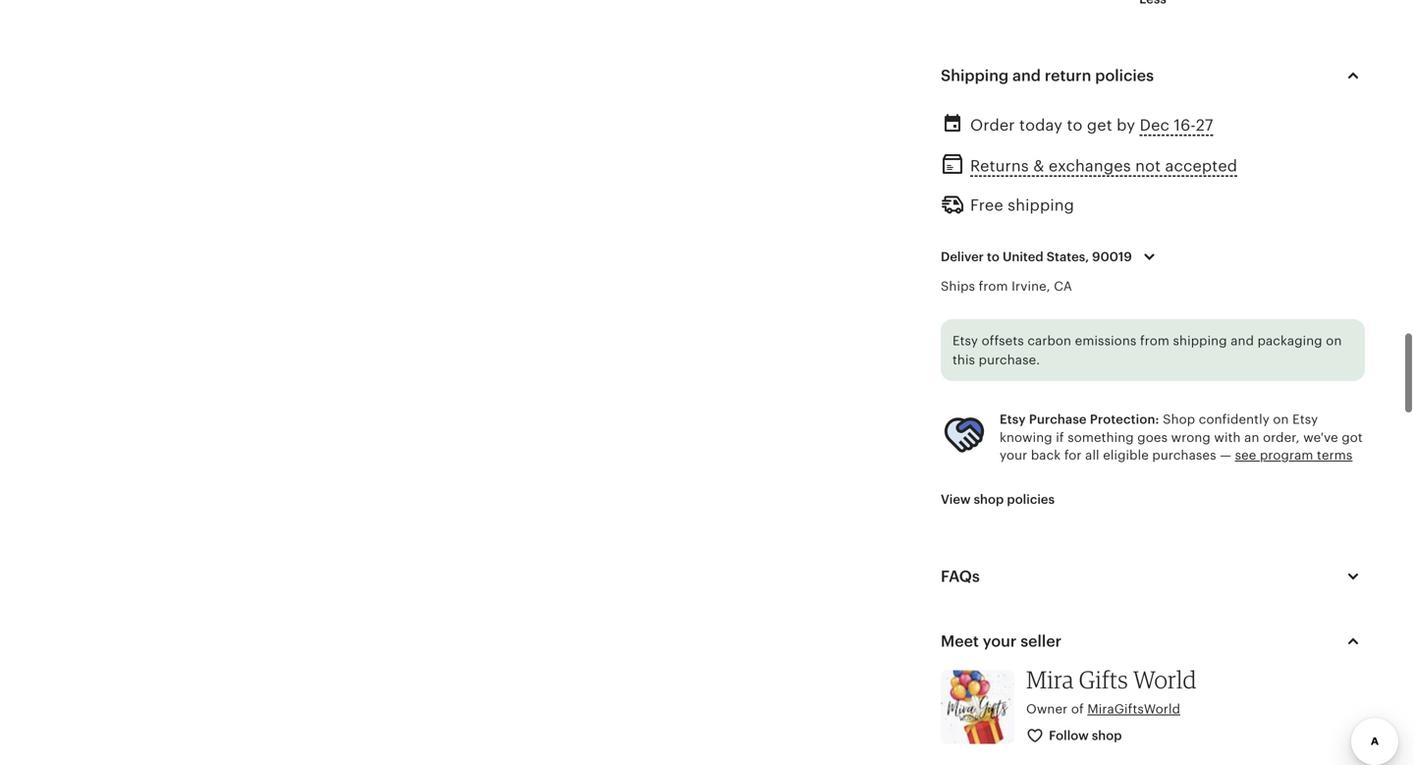Task type: describe. For each thing, give the bounding box(es) containing it.
gifts
[[1080, 665, 1129, 694]]

etsy for etsy offsets carbon emissions from shipping and packaging on this purchase.
[[953, 333, 979, 348]]

on inside the "shop confidently on etsy knowing if something goes wrong with an order, we've got your back for all eligible purchases —"
[[1274, 412, 1290, 427]]

see
[[1236, 448, 1257, 463]]

shipping
[[941, 67, 1009, 85]]

16-
[[1175, 117, 1197, 134]]

see program terms link
[[1236, 448, 1353, 463]]

goes
[[1138, 430, 1168, 445]]

deliver
[[941, 250, 984, 264]]

dec 16-27 button
[[1140, 111, 1214, 140]]

got
[[1343, 430, 1364, 445]]

on inside the etsy offsets carbon emissions from shipping and packaging on this purchase.
[[1327, 333, 1343, 348]]

with
[[1215, 430, 1242, 445]]

miragiftsworld
[[1088, 702, 1181, 717]]

etsy purchase protection:
[[1000, 412, 1160, 427]]

and inside dropdown button
[[1013, 67, 1041, 85]]

shop for follow
[[1092, 729, 1123, 743]]

today
[[1020, 117, 1063, 134]]

offsets
[[982, 333, 1025, 348]]

protection:
[[1091, 412, 1160, 427]]

world
[[1134, 665, 1197, 694]]

knowing
[[1000, 430, 1053, 445]]

shipping inside the etsy offsets carbon emissions from shipping and packaging on this purchase.
[[1174, 333, 1228, 348]]

1 horizontal spatial to
[[1067, 117, 1083, 134]]

states,
[[1047, 250, 1090, 264]]

from inside the etsy offsets carbon emissions from shipping and packaging on this purchase.
[[1141, 333, 1170, 348]]

all
[[1086, 448, 1100, 463]]

etsy offsets carbon emissions from shipping and packaging on this purchase.
[[953, 333, 1343, 367]]

and inside the etsy offsets carbon emissions from shipping and packaging on this purchase.
[[1231, 333, 1255, 348]]

something
[[1068, 430, 1135, 445]]

terms
[[1318, 448, 1353, 463]]

meet your seller
[[941, 633, 1062, 650]]

owner
[[1027, 702, 1068, 717]]

emissions
[[1076, 333, 1137, 348]]

shop confidently on etsy knowing if something goes wrong with an order, we've got your back for all eligible purchases —
[[1000, 412, 1364, 463]]

free shipping
[[971, 197, 1075, 214]]

meet your seller button
[[924, 618, 1383, 665]]

your inside the "shop confidently on etsy knowing if something goes wrong with an order, we've got your back for all eligible purchases —"
[[1000, 448, 1028, 463]]

returns & exchanges not accepted
[[971, 157, 1238, 175]]

meet
[[941, 633, 979, 650]]

if
[[1057, 430, 1065, 445]]

—
[[1221, 448, 1232, 463]]

etsy inside the "shop confidently on etsy knowing if something goes wrong with an order, we've got your back for all eligible purchases —"
[[1293, 412, 1319, 427]]

miragiftsworld link
[[1088, 702, 1181, 717]]

not
[[1136, 157, 1162, 175]]

purchase.
[[979, 353, 1041, 367]]

follow shop button
[[1012, 718, 1139, 755]]

exchanges
[[1049, 157, 1132, 175]]

get
[[1088, 117, 1113, 134]]

order
[[971, 117, 1016, 134]]

view shop policies
[[941, 492, 1055, 507]]

mira
[[1027, 665, 1074, 694]]

policies inside button
[[1008, 492, 1055, 507]]



Task type: locate. For each thing, give the bounding box(es) containing it.
carbon
[[1028, 333, 1072, 348]]

mira gifts world image
[[941, 671, 1015, 744]]

to left united
[[987, 250, 1000, 264]]

your down knowing
[[1000, 448, 1028, 463]]

1 vertical spatial your
[[983, 633, 1017, 650]]

0 horizontal spatial shop
[[974, 492, 1004, 507]]

from right emissions
[[1141, 333, 1170, 348]]

2 horizontal spatial etsy
[[1293, 412, 1319, 427]]

faqs
[[941, 568, 980, 585]]

0 vertical spatial policies
[[1096, 67, 1155, 85]]

your right 'meet'
[[983, 633, 1017, 650]]

back
[[1032, 448, 1061, 463]]

shop
[[974, 492, 1004, 507], [1092, 729, 1123, 743]]

1 horizontal spatial shop
[[1092, 729, 1123, 743]]

0 horizontal spatial to
[[987, 250, 1000, 264]]

90019
[[1093, 250, 1133, 264]]

0 vertical spatial your
[[1000, 448, 1028, 463]]

policies up "by"
[[1096, 67, 1155, 85]]

view
[[941, 492, 971, 507]]

etsy for etsy purchase protection:
[[1000, 412, 1026, 427]]

etsy inside the etsy offsets carbon emissions from shipping and packaging on this purchase.
[[953, 333, 979, 348]]

faqs button
[[924, 553, 1383, 600]]

1 horizontal spatial etsy
[[1000, 412, 1026, 427]]

we've
[[1304, 430, 1339, 445]]

1 horizontal spatial policies
[[1096, 67, 1155, 85]]

and left packaging
[[1231, 333, 1255, 348]]

united
[[1003, 250, 1044, 264]]

1 vertical spatial from
[[1141, 333, 1170, 348]]

shipping up shop at the right bottom of page
[[1174, 333, 1228, 348]]

27
[[1196, 117, 1214, 134]]

1 horizontal spatial from
[[1141, 333, 1170, 348]]

see program terms
[[1236, 448, 1353, 463]]

0 horizontal spatial policies
[[1008, 492, 1055, 507]]

to inside 'dropdown button'
[[987, 250, 1000, 264]]

1 horizontal spatial shipping
[[1174, 333, 1228, 348]]

packaging
[[1258, 333, 1323, 348]]

free
[[971, 197, 1004, 214]]

follow
[[1049, 729, 1089, 743]]

an
[[1245, 430, 1260, 445]]

to
[[1067, 117, 1083, 134], [987, 250, 1000, 264]]

wrong
[[1172, 430, 1211, 445]]

0 vertical spatial from
[[979, 279, 1009, 294]]

1 vertical spatial and
[[1231, 333, 1255, 348]]

1 vertical spatial shipping
[[1174, 333, 1228, 348]]

0 horizontal spatial etsy
[[953, 333, 979, 348]]

0 vertical spatial shipping
[[1008, 197, 1075, 214]]

on
[[1327, 333, 1343, 348], [1274, 412, 1290, 427]]

1 vertical spatial to
[[987, 250, 1000, 264]]

1 vertical spatial shop
[[1092, 729, 1123, 743]]

accepted
[[1166, 157, 1238, 175]]

eligible
[[1104, 448, 1149, 463]]

purchases
[[1153, 448, 1217, 463]]

0 vertical spatial to
[[1067, 117, 1083, 134]]

program
[[1261, 448, 1314, 463]]

shipping down &
[[1008, 197, 1075, 214]]

your
[[1000, 448, 1028, 463], [983, 633, 1017, 650]]

and left return
[[1013, 67, 1041, 85]]

returns
[[971, 157, 1030, 175]]

etsy up this
[[953, 333, 979, 348]]

irvine,
[[1012, 279, 1051, 294]]

0 horizontal spatial shipping
[[1008, 197, 1075, 214]]

0 horizontal spatial on
[[1274, 412, 1290, 427]]

0 horizontal spatial from
[[979, 279, 1009, 294]]

dec
[[1140, 117, 1170, 134]]

order today to get by dec 16-27
[[971, 117, 1214, 134]]

returns & exchanges not accepted button
[[971, 152, 1238, 180]]

1 vertical spatial on
[[1274, 412, 1290, 427]]

etsy up we've
[[1293, 412, 1319, 427]]

from right the ships
[[979, 279, 1009, 294]]

shipping and return policies button
[[924, 52, 1383, 99]]

shop for view
[[974, 492, 1004, 507]]

1 horizontal spatial and
[[1231, 333, 1255, 348]]

for
[[1065, 448, 1082, 463]]

policies down back
[[1008, 492, 1055, 507]]

0 vertical spatial shop
[[974, 492, 1004, 507]]

deliver to united states, 90019
[[941, 250, 1133, 264]]

policies
[[1096, 67, 1155, 85], [1008, 492, 1055, 507]]

shipping
[[1008, 197, 1075, 214], [1174, 333, 1228, 348]]

etsy up knowing
[[1000, 412, 1026, 427]]

your inside dropdown button
[[983, 633, 1017, 650]]

ships from irvine, ca
[[941, 279, 1073, 294]]

follow shop
[[1049, 729, 1123, 743]]

deliver to united states, 90019 button
[[927, 237, 1177, 278]]

shipping and return policies
[[941, 67, 1155, 85]]

0 vertical spatial and
[[1013, 67, 1041, 85]]

shop down the miragiftsworld
[[1092, 729, 1123, 743]]

&
[[1034, 157, 1045, 175]]

return
[[1045, 67, 1092, 85]]

shop right the view on the bottom right of page
[[974, 492, 1004, 507]]

from
[[979, 279, 1009, 294], [1141, 333, 1170, 348]]

mira gifts world owner of miragiftsworld
[[1027, 665, 1197, 717]]

1 vertical spatial policies
[[1008, 492, 1055, 507]]

purchase
[[1030, 412, 1087, 427]]

ships
[[941, 279, 976, 294]]

of
[[1072, 702, 1085, 717]]

0 vertical spatial on
[[1327, 333, 1343, 348]]

this
[[953, 353, 976, 367]]

by
[[1117, 117, 1136, 134]]

ca
[[1055, 279, 1073, 294]]

shop
[[1163, 412, 1196, 427]]

view shop policies button
[[927, 482, 1070, 518]]

seller
[[1021, 633, 1062, 650]]

1 horizontal spatial on
[[1327, 333, 1343, 348]]

on up order,
[[1274, 412, 1290, 427]]

etsy
[[953, 333, 979, 348], [1000, 412, 1026, 427], [1293, 412, 1319, 427]]

0 horizontal spatial and
[[1013, 67, 1041, 85]]

policies inside dropdown button
[[1096, 67, 1155, 85]]

and
[[1013, 67, 1041, 85], [1231, 333, 1255, 348]]

confidently
[[1199, 412, 1270, 427]]

on right packaging
[[1327, 333, 1343, 348]]

to left get at the top right of the page
[[1067, 117, 1083, 134]]

order,
[[1264, 430, 1301, 445]]



Task type: vqa. For each thing, say whether or not it's contained in the screenshot.
'TAXES'
no



